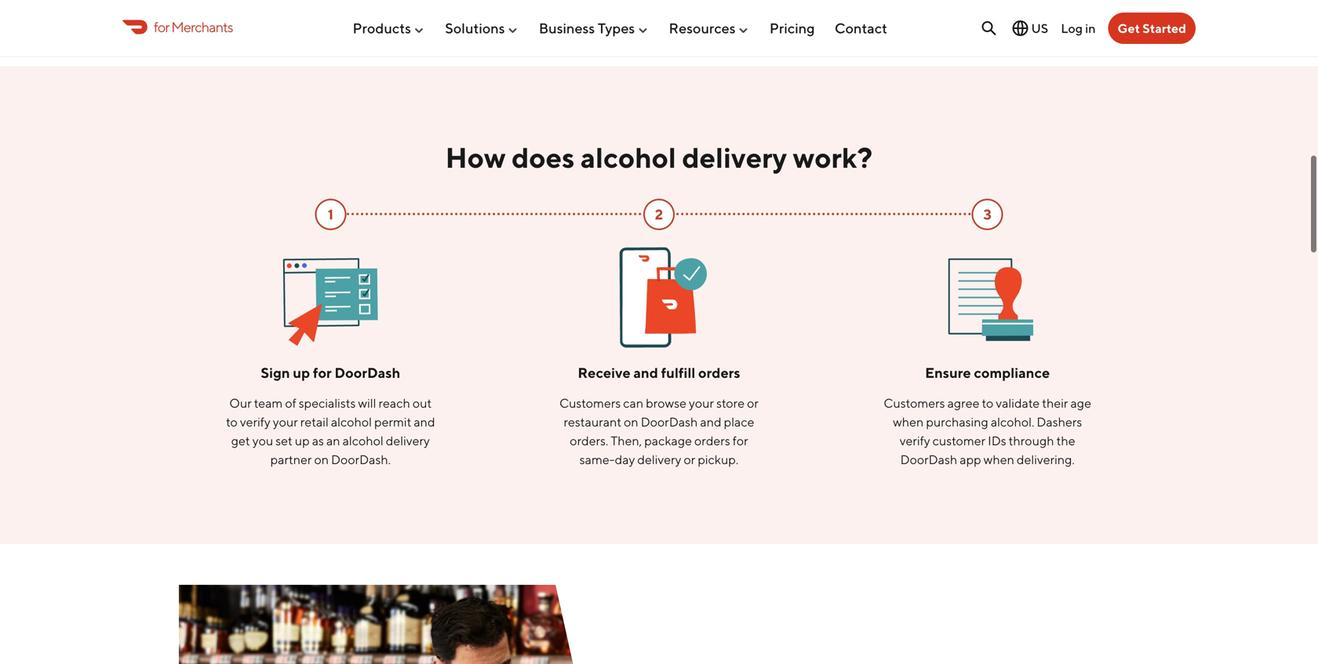 Task type: vqa. For each thing, say whether or not it's contained in the screenshot.
the Dive
no



Task type: locate. For each thing, give the bounding box(es) containing it.
reach
[[379, 396, 410, 411]]

orders up the store
[[699, 365, 741, 382]]

0 vertical spatial to
[[982, 396, 994, 411]]

sign up for doordash
[[261, 365, 401, 382]]

to right the agree in the right of the page
[[982, 396, 994, 411]]

get
[[231, 434, 250, 448]]

for
[[154, 18, 169, 35], [313, 365, 332, 382], [733, 434, 749, 448]]

built-in compliance image
[[935, 243, 1041, 350]]

of
[[285, 396, 297, 411]]

for inside "customers can browse your store or restaurant on doordash and place orders. then, package orders for same-day delivery or pickup."
[[733, 434, 749, 448]]

for merchants link
[[122, 16, 233, 38]]

restaurant
[[564, 415, 622, 430]]

1 vertical spatial when
[[984, 452, 1015, 467]]

purchasing
[[927, 415, 989, 430]]

doordash
[[335, 365, 401, 382], [641, 415, 698, 430], [901, 452, 958, 467]]

0 vertical spatial your
[[689, 396, 714, 411]]

0 horizontal spatial verify
[[240, 415, 271, 430]]

solutions
[[445, 20, 505, 37]]

0 vertical spatial when
[[893, 415, 924, 430]]

up
[[293, 365, 310, 382], [295, 434, 310, 448]]

your inside our team of specialists will reach out to verify your retail alcohol permit and get you set up as an alcohol delivery partner on doordash.
[[273, 415, 298, 430]]

their
[[1043, 396, 1069, 411]]

1 horizontal spatial delivery
[[638, 452, 682, 467]]

ids
[[988, 434, 1007, 448]]

place
[[724, 415, 755, 430]]

1 horizontal spatial or
[[747, 396, 759, 411]]

doordash inside customers agree to validate their age when purchasing alcohol. dashers verify customer ids through the doordash app when delivering.
[[901, 452, 958, 467]]

contact
[[835, 20, 888, 37]]

0 vertical spatial alcohol
[[581, 141, 677, 174]]

app
[[960, 452, 982, 467]]

orders
[[699, 365, 741, 382], [695, 434, 731, 448]]

and down the store
[[701, 415, 722, 430]]

1 vertical spatial doordash
[[641, 415, 698, 430]]

pickup.
[[698, 452, 739, 467]]

compliance
[[974, 365, 1050, 382]]

2 vertical spatial doordash
[[901, 452, 958, 467]]

and inside our team of specialists will reach out to verify your retail alcohol permit and get you set up as an alcohol delivery partner on doordash.
[[414, 415, 435, 430]]

to
[[982, 396, 994, 411], [226, 415, 238, 430]]

0 horizontal spatial for
[[154, 18, 169, 35]]

1 horizontal spatial doordash
[[641, 415, 698, 430]]

agree
[[948, 396, 980, 411]]

0 vertical spatial for
[[154, 18, 169, 35]]

team
[[254, 396, 283, 411]]

when left purchasing
[[893, 415, 924, 430]]

up left as
[[295, 434, 310, 448]]

2 horizontal spatial and
[[701, 415, 722, 430]]

us
[[1032, 21, 1049, 36]]

0 horizontal spatial your
[[273, 415, 298, 430]]

1 vertical spatial on
[[314, 452, 329, 467]]

validate
[[996, 396, 1040, 411]]

0 vertical spatial orders
[[699, 365, 741, 382]]

customers for receive and fulfill orders
[[560, 396, 621, 411]]

0 vertical spatial or
[[747, 396, 759, 411]]

how does alcohol delivery work?
[[446, 141, 873, 174]]

alcohol up 2
[[581, 141, 677, 174]]

or right the store
[[747, 396, 759, 411]]

an
[[327, 434, 340, 448]]

and left fulfill
[[634, 365, 659, 382]]

when down ids
[[984, 452, 1015, 467]]

2
[[655, 206, 663, 223]]

0 vertical spatial on
[[624, 415, 639, 430]]

doordash down customer
[[901, 452, 958, 467]]

2 vertical spatial for
[[733, 434, 749, 448]]

doordash up package
[[641, 415, 698, 430]]

customers inside "customers can browse your store or restaurant on doordash and place orders. then, package orders for same-day delivery or pickup."
[[560, 396, 621, 411]]

orders up pickup.
[[695, 434, 731, 448]]

2 vertical spatial delivery
[[638, 452, 682, 467]]

customers for ensure compliance
[[884, 396, 946, 411]]

or down package
[[684, 452, 696, 467]]

0 horizontal spatial customers
[[560, 396, 621, 411]]

2 horizontal spatial doordash
[[901, 452, 958, 467]]

doordash.
[[331, 452, 391, 467]]

your
[[689, 396, 714, 411], [273, 415, 298, 430]]

0 horizontal spatial to
[[226, 415, 238, 430]]

customers inside customers agree to validate their age when purchasing alcohol. dashers verify customer ids through the doordash app when delivering.
[[884, 396, 946, 411]]

verify up you
[[240, 415, 271, 430]]

on down as
[[314, 452, 329, 467]]

0 vertical spatial verify
[[240, 415, 271, 430]]

1 vertical spatial to
[[226, 415, 238, 430]]

customers up restaurant
[[560, 396, 621, 411]]

delivery
[[682, 141, 788, 174], [386, 434, 430, 448], [638, 452, 682, 467]]

our team of specialists will reach out to verify your retail alcohol permit and get you set up as an alcohol delivery partner on doordash.
[[226, 396, 435, 467]]

2 horizontal spatial for
[[733, 434, 749, 448]]

then,
[[611, 434, 642, 448]]

in
[[1086, 21, 1096, 36]]

receive and fulfill orders
[[578, 365, 741, 382]]

alcohol
[[581, 141, 677, 174], [331, 415, 372, 430], [343, 434, 384, 448]]

1
[[328, 206, 334, 223]]

0 vertical spatial doordash
[[335, 365, 401, 382]]

up inside our team of specialists will reach out to verify your retail alcohol permit and get you set up as an alcohol delivery partner on doordash.
[[295, 434, 310, 448]]

orders.
[[570, 434, 609, 448]]

1 horizontal spatial and
[[634, 365, 659, 382]]

can
[[623, 396, 644, 411]]

1 vertical spatial verify
[[900, 434, 931, 448]]

work?
[[793, 141, 873, 174]]

when
[[893, 415, 924, 430], [984, 452, 1015, 467]]

1 customers from the left
[[560, 396, 621, 411]]

1 horizontal spatial verify
[[900, 434, 931, 448]]

does
[[512, 141, 575, 174]]

1 vertical spatial your
[[273, 415, 298, 430]]

customers down ensure
[[884, 396, 946, 411]]

on
[[624, 415, 639, 430], [314, 452, 329, 467]]

1 horizontal spatial to
[[982, 396, 994, 411]]

alcohol merchant packages liquor at the counter image
[[179, 585, 650, 665]]

0 vertical spatial delivery
[[682, 141, 788, 174]]

to down our
[[226, 415, 238, 430]]

track live orders image
[[606, 243, 713, 350]]

1 vertical spatial alcohol
[[331, 415, 372, 430]]

verify
[[240, 415, 271, 430], [900, 434, 931, 448]]

0 horizontal spatial on
[[314, 452, 329, 467]]

verify left customer
[[900, 434, 931, 448]]

1 horizontal spatial on
[[624, 415, 639, 430]]

your up set
[[273, 415, 298, 430]]

0 horizontal spatial or
[[684, 452, 696, 467]]

1 vertical spatial up
[[295, 434, 310, 448]]

1 vertical spatial orders
[[695, 434, 731, 448]]

alcohol up 'doordash.'
[[343, 434, 384, 448]]

customers
[[560, 396, 621, 411], [884, 396, 946, 411]]

for left "merchants"
[[154, 18, 169, 35]]

dashers
[[1037, 415, 1083, 430]]

or
[[747, 396, 759, 411], [684, 452, 696, 467]]

delivering.
[[1017, 452, 1075, 467]]

for inside for merchants link
[[154, 18, 169, 35]]

on down can
[[624, 415, 639, 430]]

the
[[1057, 434, 1076, 448]]

products link
[[353, 13, 425, 43]]

business types link
[[539, 13, 649, 43]]

get started
[[1118, 21, 1187, 36]]

0 horizontal spatial doordash
[[335, 365, 401, 382]]

and down out
[[414, 415, 435, 430]]

1 vertical spatial delivery
[[386, 434, 430, 448]]

for up "specialists"
[[313, 365, 332, 382]]

doordash up will
[[335, 365, 401, 382]]

0 horizontal spatial and
[[414, 415, 435, 430]]

alcohol down will
[[331, 415, 372, 430]]

1 horizontal spatial your
[[689, 396, 714, 411]]

orders inside "customers can browse your store or restaurant on doordash and place orders. then, package orders for same-day delivery or pickup."
[[695, 434, 731, 448]]

0 horizontal spatial delivery
[[386, 434, 430, 448]]

your left the store
[[689, 396, 714, 411]]

and
[[634, 365, 659, 382], [414, 415, 435, 430], [701, 415, 722, 430]]

pricing link
[[770, 13, 815, 43]]

customer
[[933, 434, 986, 448]]

for down place at the right of the page
[[733, 434, 749, 448]]

2 customers from the left
[[884, 396, 946, 411]]

will
[[358, 396, 376, 411]]

specialists
[[299, 396, 356, 411]]

1 horizontal spatial for
[[313, 365, 332, 382]]

1 horizontal spatial customers
[[884, 396, 946, 411]]

permit
[[374, 415, 412, 430]]

up right sign
[[293, 365, 310, 382]]

resources link
[[669, 13, 750, 43]]



Task type: describe. For each thing, give the bounding box(es) containing it.
types
[[598, 20, 635, 37]]

out
[[413, 396, 432, 411]]

as
[[312, 434, 324, 448]]

pricing
[[770, 20, 815, 37]]

on inside "customers can browse your store or restaurant on doordash and place orders. then, package orders for same-day delivery or pickup."
[[624, 415, 639, 430]]

business types
[[539, 20, 635, 37]]

your inside "customers can browse your store or restaurant on doordash and place orders. then, package orders for same-day delivery or pickup."
[[689, 396, 714, 411]]

our
[[230, 396, 252, 411]]

to inside customers agree to validate their age when purchasing alcohol. dashers verify customer ids through the doordash app when delivering.
[[982, 396, 994, 411]]

2 horizontal spatial delivery
[[682, 141, 788, 174]]

2 vertical spatial alcohol
[[343, 434, 384, 448]]

retail
[[300, 415, 329, 430]]

age
[[1071, 396, 1092, 411]]

business
[[539, 20, 595, 37]]

receive
[[578, 365, 631, 382]]

3
[[984, 206, 992, 223]]

solutions link
[[445, 13, 519, 43]]

same-
[[580, 452, 615, 467]]

for merchants
[[154, 18, 233, 35]]

ensure
[[926, 365, 972, 382]]

reach different audiences with customizable offerings image
[[277, 243, 384, 350]]

fulfill
[[661, 365, 696, 382]]

verify inside our team of specialists will reach out to verify your retail alcohol permit and get you set up as an alcohol delivery partner on doordash.
[[240, 415, 271, 430]]

to inside our team of specialists will reach out to verify your retail alcohol permit and get you set up as an alcohol delivery partner on doordash.
[[226, 415, 238, 430]]

globe line image
[[1011, 19, 1030, 38]]

and inside "customers can browse your store or restaurant on doordash and place orders. then, package orders for same-day delivery or pickup."
[[701, 415, 722, 430]]

get
[[1118, 21, 1141, 36]]

log in
[[1061, 21, 1096, 36]]

through
[[1009, 434, 1055, 448]]

contact link
[[835, 13, 888, 43]]

how
[[446, 141, 506, 174]]

products
[[353, 20, 411, 37]]

1 horizontal spatial when
[[984, 452, 1015, 467]]

delivery inside "customers can browse your store or restaurant on doordash and place orders. then, package orders for same-day delivery or pickup."
[[638, 452, 682, 467]]

day
[[615, 452, 635, 467]]

verify inside customers agree to validate their age when purchasing alcohol. dashers verify customer ids through the doordash app when delivering.
[[900, 434, 931, 448]]

you
[[253, 434, 273, 448]]

doordash inside "customers can browse your store or restaurant on doordash and place orders. then, package orders for same-day delivery or pickup."
[[641, 415, 698, 430]]

log in link
[[1061, 21, 1096, 36]]

get started button
[[1109, 13, 1196, 44]]

set
[[276, 434, 293, 448]]

customers agree to validate their age when purchasing alcohol. dashers verify customer ids through the doordash app when delivering.
[[884, 396, 1092, 467]]

log
[[1061, 21, 1083, 36]]

delivery inside our team of specialists will reach out to verify your retail alcohol permit and get you set up as an alcohol delivery partner on doordash.
[[386, 434, 430, 448]]

partner
[[270, 452, 312, 467]]

1 vertical spatial or
[[684, 452, 696, 467]]

merchants
[[171, 18, 233, 35]]

ensure compliance
[[926, 365, 1050, 382]]

0 vertical spatial up
[[293, 365, 310, 382]]

alcohol.
[[991, 415, 1035, 430]]

store
[[717, 396, 745, 411]]

0 horizontal spatial when
[[893, 415, 924, 430]]

package
[[645, 434, 692, 448]]

1 vertical spatial for
[[313, 365, 332, 382]]

on inside our team of specialists will reach out to verify your retail alcohol permit and get you set up as an alcohol delivery partner on doordash.
[[314, 452, 329, 467]]

resources
[[669, 20, 736, 37]]

sign
[[261, 365, 290, 382]]

customers can browse your store or restaurant on doordash and place orders. then, package orders for same-day delivery or pickup.
[[560, 396, 759, 467]]

started
[[1143, 21, 1187, 36]]

browse
[[646, 396, 687, 411]]



